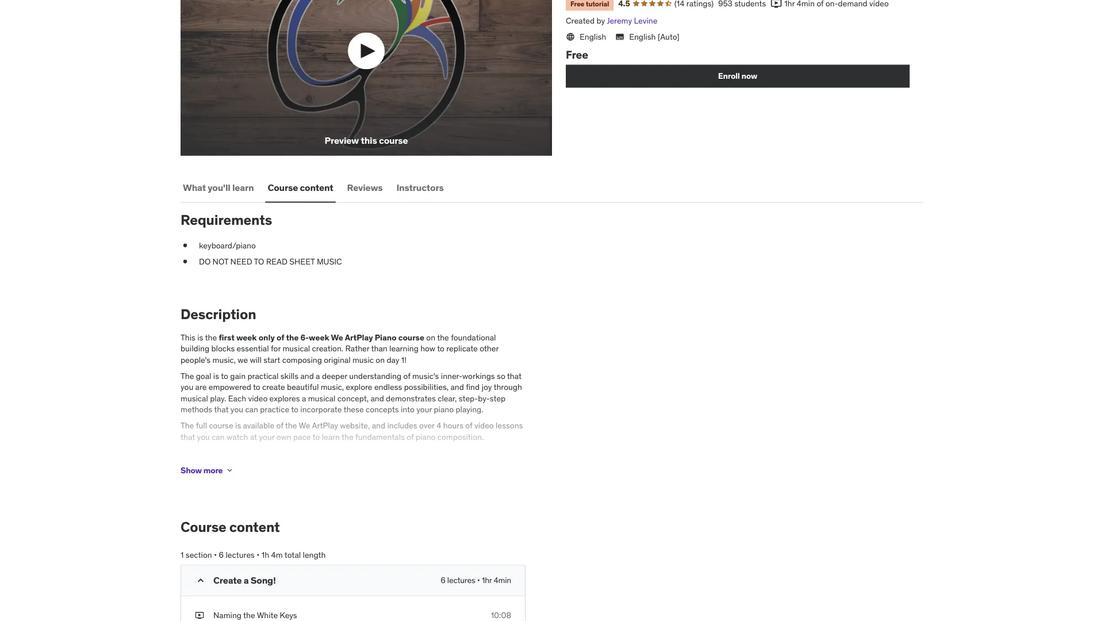 Task type: describe. For each thing, give the bounding box(es) containing it.
more
[[203, 465, 223, 476]]

what you'll learn button
[[181, 174, 256, 202]]

xsmall image inside show more button
[[225, 466, 234, 475]]

closed captions image
[[616, 32, 625, 41]]

0 horizontal spatial content
[[229, 518, 280, 536]]

1 vertical spatial can
[[212, 432, 225, 442]]

1
[[181, 550, 184, 560]]

for
[[271, 344, 281, 354]]

english for english
[[580, 31, 607, 42]]

of up for
[[277, 332, 284, 343]]

1 vertical spatial course content
[[181, 518, 280, 536]]

inner-
[[441, 371, 463, 381]]

how
[[421, 344, 436, 354]]

show
[[181, 465, 202, 476]]

on the foundational building blocks essential for musical creation. rather than learning how to replicate other people's music, we will start composing original music on day 1!
[[181, 332, 499, 365]]

hours
[[443, 420, 464, 431]]

song!
[[251, 575, 276, 586]]

over
[[419, 420, 435, 431]]

we inside the goal is to gain practical skills and a deeper understanding of music's inner-workings so that you are empowered to create beautiful music, explore endless possibilities, and find joy through musical play. each video explores a musical concept, and demonstrates clear, step-by-step methods that you can practice to incorporate these concepts into your piano playing. the full course is available of the we artplay website, and includes over 4 hours of video lessons that you can watch at your own pace to learn the fundamentals of piano composition.
[[299, 420, 310, 431]]

0 vertical spatial that
[[507, 371, 522, 381]]

find
[[466, 382, 480, 392]]

rather
[[345, 344, 370, 354]]

to
[[254, 256, 264, 267]]

course content button
[[265, 174, 336, 202]]

will
[[250, 355, 262, 365]]

course content inside course content button
[[268, 182, 333, 193]]

2 vertical spatial you
[[197, 432, 210, 442]]

goal
[[196, 371, 211, 381]]

1 horizontal spatial is
[[213, 371, 219, 381]]

preview this course
[[325, 135, 408, 147]]

section
[[186, 550, 212, 560]]

musical inside on the foundational building blocks essential for musical creation. rather than learning how to replicate other people's music, we will start composing original music on day 1!
[[283, 344, 310, 354]]

english [auto]
[[630, 31, 680, 42]]

enroll
[[719, 71, 740, 81]]

0 vertical spatial video
[[248, 393, 268, 404]]

the down website,
[[342, 432, 354, 442]]

0 vertical spatial piano
[[434, 405, 454, 415]]

1 horizontal spatial can
[[245, 405, 258, 415]]

• for 6
[[477, 575, 480, 586]]

the left white
[[243, 610, 255, 621]]

1 vertical spatial on
[[376, 355, 385, 365]]

content inside course content button
[[300, 182, 333, 193]]

explore
[[346, 382, 373, 392]]

2 horizontal spatial you
[[231, 405, 243, 415]]

learn inside the goal is to gain practical skills and a deeper understanding of music's inner-workings so that you are empowered to create beautiful music, explore endless possibilities, and find joy through musical play. each video explores a musical concept, and demonstrates clear, step-by-step methods that you can practice to incorporate these concepts into your piano playing. the full course is available of the we artplay website, and includes over 4 hours of video lessons that you can watch at your own pace to learn the fundamentals of piano composition.
[[322, 432, 340, 442]]

fundamentals
[[356, 432, 405, 442]]

enroll now button
[[566, 65, 910, 88]]

this
[[361, 135, 377, 147]]

of down includes
[[407, 432, 414, 442]]

pace
[[293, 432, 311, 442]]

are
[[195, 382, 207, 392]]

1!
[[402, 355, 407, 365]]

levine
[[634, 15, 658, 26]]

first
[[219, 332, 235, 343]]

1 vertical spatial 6
[[441, 575, 446, 586]]

1 vertical spatial lectures
[[448, 575, 476, 586]]

to right pace
[[313, 432, 320, 442]]

jeremy
[[607, 15, 632, 26]]

music
[[353, 355, 374, 365]]

0 horizontal spatial you
[[181, 382, 193, 392]]

instructors button
[[394, 174, 446, 202]]

step-
[[459, 393, 478, 404]]

creation.
[[312, 344, 344, 354]]

0 horizontal spatial is
[[197, 332, 203, 343]]

0 horizontal spatial lectures
[[226, 550, 255, 560]]

1hr
[[482, 575, 492, 586]]

course inside course content button
[[268, 182, 298, 193]]

musical up incorporate
[[308, 393, 336, 404]]

website,
[[340, 420, 370, 431]]

lessons
[[496, 420, 523, 431]]

and up beautiful
[[301, 371, 314, 381]]

piano
[[375, 332, 397, 343]]

1 vertical spatial piano
[[416, 432, 436, 442]]

1 horizontal spatial •
[[257, 550, 260, 560]]

reviews button
[[345, 174, 385, 202]]

4
[[437, 420, 442, 431]]

0 vertical spatial 6
[[219, 550, 224, 560]]

1 horizontal spatial a
[[302, 393, 306, 404]]

gain
[[230, 371, 246, 381]]

sheet
[[290, 256, 315, 267]]

create
[[262, 382, 285, 392]]

each
[[228, 393, 246, 404]]

beautiful
[[287, 382, 319, 392]]

of up composition. at the bottom left of the page
[[466, 420, 473, 431]]

possibilities,
[[404, 382, 449, 392]]

need
[[231, 256, 252, 267]]

to down explores
[[291, 405, 299, 415]]

course inside the goal is to gain practical skills and a deeper understanding of music's inner-workings so that you are empowered to create beautiful music, explore endless possibilities, and find joy through musical play. each video explores a musical concept, and demonstrates clear, step-by-step methods that you can practice to incorporate these concepts into your piano playing. the full course is available of the we artplay website, and includes over 4 hours of video lessons that you can watch at your own pace to learn the fundamentals of piano composition.
[[209, 420, 233, 431]]

1 horizontal spatial your
[[417, 405, 432, 415]]

jeremy levine link
[[607, 15, 658, 26]]

into
[[401, 405, 415, 415]]

the inside on the foundational building blocks essential for musical creation. rather than learning how to replicate other people's music, we will start composing original music on day 1!
[[437, 332, 449, 343]]

2 the from the top
[[181, 420, 194, 431]]

composition.
[[438, 432, 484, 442]]

1 section • 6 lectures • 1h 4m total length
[[181, 550, 326, 560]]

1 horizontal spatial that
[[214, 405, 229, 415]]

play.
[[210, 393, 226, 404]]

description
[[181, 306, 256, 323]]

demonstrates
[[386, 393, 436, 404]]

1 the from the top
[[181, 371, 194, 381]]

you'll
[[208, 182, 230, 193]]

create
[[213, 575, 242, 586]]

not
[[213, 256, 229, 267]]

this is the first week only of the 6-week we artplay piano course
[[181, 332, 425, 343]]

original
[[324, 355, 351, 365]]

keyboard/piano
[[199, 240, 256, 251]]

course inside preview this course button
[[379, 135, 408, 147]]

methods
[[181, 405, 212, 415]]

learning
[[390, 344, 419, 354]]

skills
[[281, 371, 299, 381]]

create a song!
[[213, 575, 276, 586]]

only
[[259, 332, 275, 343]]

explores
[[270, 393, 300, 404]]

replicate
[[447, 344, 478, 354]]

foundational
[[451, 332, 496, 343]]



Task type: vqa. For each thing, say whether or not it's contained in the screenshot.
INTO
yes



Task type: locate. For each thing, give the bounding box(es) containing it.
1 horizontal spatial week
[[309, 332, 329, 343]]

0 vertical spatial a
[[316, 371, 320, 381]]

2 horizontal spatial that
[[507, 371, 522, 381]]

0 horizontal spatial music,
[[213, 355, 236, 365]]

of down 1!
[[404, 371, 411, 381]]

to up empowered
[[221, 371, 228, 381]]

we
[[238, 355, 248, 365]]

piano down over
[[416, 432, 436, 442]]

1 vertical spatial video
[[475, 420, 494, 431]]

2 horizontal spatial xsmall image
[[225, 466, 234, 475]]

1 vertical spatial xsmall image
[[225, 466, 234, 475]]

1 horizontal spatial small image
[[771, 0, 783, 9]]

preview this course button
[[181, 0, 552, 156]]

0 vertical spatial can
[[245, 405, 258, 415]]

on
[[427, 332, 436, 343], [376, 355, 385, 365]]

0 horizontal spatial •
[[214, 550, 217, 560]]

the left 6-
[[286, 332, 299, 343]]

that
[[507, 371, 522, 381], [214, 405, 229, 415], [181, 432, 195, 442]]

0 vertical spatial the
[[181, 371, 194, 381]]

the left goal
[[181, 371, 194, 381]]

understanding
[[349, 371, 402, 381]]

artplay
[[345, 332, 373, 343], [312, 420, 338, 431]]

1 horizontal spatial video
[[475, 420, 494, 431]]

2 vertical spatial course
[[209, 420, 233, 431]]

xsmall image
[[181, 240, 190, 251]]

full
[[196, 420, 207, 431]]

1 horizontal spatial learn
[[322, 432, 340, 442]]

0 horizontal spatial small image
[[195, 575, 207, 587]]

music, down blocks
[[213, 355, 236, 365]]

concepts
[[366, 405, 399, 415]]

1 horizontal spatial english
[[630, 31, 656, 42]]

0 vertical spatial your
[[417, 405, 432, 415]]

total
[[285, 550, 301, 560]]

1 horizontal spatial lectures
[[448, 575, 476, 586]]

0 vertical spatial on
[[427, 332, 436, 343]]

white
[[257, 610, 278, 621]]

artplay inside the goal is to gain practical skills and a deeper understanding of music's inner-workings so that you are empowered to create beautiful music, explore endless possibilities, and find joy through musical play. each video explores a musical concept, and demonstrates clear, step-by-step methods that you can practice to incorporate these concepts into your piano playing. the full course is available of the we artplay website, and includes over 4 hours of video lessons that you can watch at your own pace to learn the fundamentals of piano composition.
[[312, 420, 338, 431]]

the left 'full'
[[181, 420, 194, 431]]

• left 1hr
[[477, 575, 480, 586]]

xsmall image
[[181, 256, 190, 267], [225, 466, 234, 475], [195, 610, 204, 621]]

free
[[566, 48, 588, 62]]

artplay down incorporate
[[312, 420, 338, 431]]

0 vertical spatial xsmall image
[[181, 256, 190, 267]]

on down 'than' at the left bottom of the page
[[376, 355, 385, 365]]

we up pace
[[299, 420, 310, 431]]

other
[[480, 344, 499, 354]]

2 english from the left
[[630, 31, 656, 42]]

english for english [auto]
[[630, 31, 656, 42]]

and up fundamentals
[[372, 420, 386, 431]]

that down play.
[[214, 405, 229, 415]]

2 horizontal spatial a
[[316, 371, 320, 381]]

content
[[300, 182, 333, 193], [229, 518, 280, 536]]

composing
[[282, 355, 322, 365]]

than
[[371, 344, 388, 354]]

1 horizontal spatial on
[[427, 332, 436, 343]]

lectures
[[226, 550, 255, 560], [448, 575, 476, 586]]

musical
[[283, 344, 310, 354], [181, 393, 208, 404], [308, 393, 336, 404]]

to right how
[[437, 344, 445, 354]]

the up the replicate
[[437, 332, 449, 343]]

0 horizontal spatial course
[[181, 518, 226, 536]]

0 horizontal spatial we
[[299, 420, 310, 431]]

0 horizontal spatial on
[[376, 355, 385, 365]]

[auto]
[[658, 31, 680, 42]]

available
[[243, 420, 275, 431]]

of up own
[[276, 420, 283, 431]]

to down practical
[[253, 382, 260, 392]]

xsmall image right more at the bottom left of the page
[[225, 466, 234, 475]]

the
[[205, 332, 217, 343], [286, 332, 299, 343], [437, 332, 449, 343], [285, 420, 297, 431], [342, 432, 354, 442], [243, 610, 255, 621]]

and up concepts
[[371, 393, 384, 404]]

learn right pace
[[322, 432, 340, 442]]

can up available
[[245, 405, 258, 415]]

the goal is to gain practical skills and a deeper understanding of music's inner-workings so that you are empowered to create beautiful music, explore endless possibilities, and find joy through musical play. each video explores a musical concept, and demonstrates clear, step-by-step methods that you can practice to incorporate these concepts into your piano playing. the full course is available of the we artplay website, and includes over 4 hours of video lessons that you can watch at your own pace to learn the fundamentals of piano composition.
[[181, 371, 523, 442]]

a left song! at bottom left
[[244, 575, 249, 586]]

created
[[566, 15, 595, 26]]

1 horizontal spatial artplay
[[345, 332, 373, 343]]

0 horizontal spatial video
[[248, 393, 268, 404]]

artplay up rather
[[345, 332, 373, 343]]

1 english from the left
[[580, 31, 607, 42]]

is
[[197, 332, 203, 343], [213, 371, 219, 381], [235, 420, 241, 431]]

we up creation.
[[331, 332, 343, 343]]

1 vertical spatial a
[[302, 393, 306, 404]]

english down levine
[[630, 31, 656, 42]]

1 vertical spatial content
[[229, 518, 280, 536]]

by
[[597, 15, 605, 26]]

by-
[[478, 393, 490, 404]]

musical up composing
[[283, 344, 310, 354]]

naming the white keys
[[213, 610, 297, 621]]

music, down deeper
[[321, 382, 344, 392]]

watch
[[227, 432, 248, 442]]

week
[[236, 332, 257, 343], [309, 332, 329, 343]]

the up own
[[285, 420, 297, 431]]

music,
[[213, 355, 236, 365], [321, 382, 344, 392]]

can left the "watch" on the left of the page
[[212, 432, 225, 442]]

the left first
[[205, 332, 217, 343]]

1h 4m
[[262, 550, 283, 560]]

lectures up create a song!
[[226, 550, 255, 560]]

1 vertical spatial your
[[259, 432, 275, 442]]

0 horizontal spatial can
[[212, 432, 225, 442]]

xsmall image down xsmall icon
[[181, 256, 190, 267]]

0 vertical spatial learn
[[232, 182, 254, 193]]

is right goal
[[213, 371, 219, 381]]

music
[[317, 256, 342, 267]]

0 horizontal spatial a
[[244, 575, 249, 586]]

piano
[[434, 405, 454, 415], [416, 432, 436, 442]]

0 vertical spatial we
[[331, 332, 343, 343]]

you down 'full'
[[197, 432, 210, 442]]

preview
[[325, 135, 359, 147]]

length
[[303, 550, 326, 560]]

that down methods
[[181, 432, 195, 442]]

2 vertical spatial is
[[235, 420, 241, 431]]

1 vertical spatial you
[[231, 405, 243, 415]]

6 right section
[[219, 550, 224, 560]]

your right at
[[259, 432, 275, 442]]

1 horizontal spatial 6
[[441, 575, 446, 586]]

show more button
[[181, 459, 234, 482]]

1 vertical spatial course
[[399, 332, 425, 343]]

course right this
[[379, 135, 408, 147]]

1 week from the left
[[236, 332, 257, 343]]

and
[[301, 371, 314, 381], [451, 382, 464, 392], [371, 393, 384, 404], [372, 420, 386, 431]]

• for 1
[[214, 550, 217, 560]]

1 horizontal spatial we
[[331, 332, 343, 343]]

people's
[[181, 355, 211, 365]]

joy
[[482, 382, 492, 392]]

this
[[181, 332, 196, 343]]

video down the create
[[248, 393, 268, 404]]

6-
[[301, 332, 309, 343]]

• right section
[[214, 550, 217, 560]]

0 horizontal spatial 6
[[219, 550, 224, 560]]

through
[[494, 382, 522, 392]]

0 horizontal spatial week
[[236, 332, 257, 343]]

1 horizontal spatial xsmall image
[[195, 610, 204, 621]]

workings
[[463, 371, 495, 381]]

instructors
[[397, 182, 444, 193]]

1 vertical spatial course
[[181, 518, 226, 536]]

incorporate
[[301, 405, 342, 415]]

enroll now
[[719, 71, 758, 81]]

is right this
[[197, 332, 203, 343]]

1 horizontal spatial music,
[[321, 382, 344, 392]]

piano down clear,
[[434, 405, 454, 415]]

0 horizontal spatial english
[[580, 31, 607, 42]]

2 vertical spatial a
[[244, 575, 249, 586]]

10:08
[[491, 610, 512, 621]]

deeper
[[322, 371, 347, 381]]

a down beautiful
[[302, 393, 306, 404]]

1 vertical spatial the
[[181, 420, 194, 431]]

6 lectures • 1hr 4min
[[441, 575, 512, 586]]

course language image
[[566, 32, 575, 41]]

0 vertical spatial music,
[[213, 355, 236, 365]]

english down by
[[580, 31, 607, 42]]

to
[[437, 344, 445, 354], [221, 371, 228, 381], [253, 382, 260, 392], [291, 405, 299, 415], [313, 432, 320, 442]]

essential
[[237, 344, 269, 354]]

on up how
[[427, 332, 436, 343]]

1 vertical spatial small image
[[195, 575, 207, 587]]

small image
[[771, 0, 783, 9], [195, 575, 207, 587]]

to inside on the foundational building blocks essential for musical creation. rather than learning how to replicate other people's music, we will start composing original music on day 1!
[[437, 344, 445, 354]]

0 vertical spatial artplay
[[345, 332, 373, 343]]

do not need to read sheet music
[[199, 256, 342, 267]]

6 left 1hr
[[441, 575, 446, 586]]

at
[[250, 432, 257, 442]]

0 horizontal spatial learn
[[232, 182, 254, 193]]

these
[[344, 405, 364, 415]]

that up 'through'
[[507, 371, 522, 381]]

day
[[387, 355, 400, 365]]

blocks
[[211, 344, 235, 354]]

includes
[[387, 420, 418, 431]]

you
[[181, 382, 193, 392], [231, 405, 243, 415], [197, 432, 210, 442]]

your up over
[[417, 405, 432, 415]]

content left reviews
[[300, 182, 333, 193]]

0 vertical spatial small image
[[771, 0, 783, 9]]

0 vertical spatial content
[[300, 182, 333, 193]]

lectures left 1hr
[[448, 575, 476, 586]]

read
[[266, 256, 288, 267]]

0 vertical spatial course
[[268, 182, 298, 193]]

0 vertical spatial you
[[181, 382, 193, 392]]

1 horizontal spatial course
[[268, 182, 298, 193]]

0 vertical spatial course content
[[268, 182, 333, 193]]

1 vertical spatial is
[[213, 371, 219, 381]]

musical up methods
[[181, 393, 208, 404]]

naming
[[213, 610, 242, 621]]

endless
[[375, 382, 402, 392]]

1 horizontal spatial you
[[197, 432, 210, 442]]

2 vertical spatial xsmall image
[[195, 610, 204, 621]]

video down "playing."
[[475, 420, 494, 431]]

1 vertical spatial that
[[214, 405, 229, 415]]

xsmall image left naming
[[195, 610, 204, 621]]

english
[[580, 31, 607, 42], [630, 31, 656, 42]]

0 vertical spatial lectures
[[226, 550, 255, 560]]

1 vertical spatial learn
[[322, 432, 340, 442]]

content up 1 section • 6 lectures • 1h 4m total length on the left
[[229, 518, 280, 536]]

2 horizontal spatial •
[[477, 575, 480, 586]]

0 vertical spatial course
[[379, 135, 408, 147]]

learn right you'll
[[232, 182, 254, 193]]

1 vertical spatial we
[[299, 420, 310, 431]]

0 horizontal spatial xsmall image
[[181, 256, 190, 267]]

course right 'full'
[[209, 420, 233, 431]]

4min
[[494, 575, 512, 586]]

practical
[[248, 371, 279, 381]]

is up the "watch" on the left of the page
[[235, 420, 241, 431]]

what you'll learn
[[183, 182, 254, 193]]

music's
[[413, 371, 439, 381]]

concept,
[[338, 393, 369, 404]]

playing.
[[456, 405, 484, 415]]

2 vertical spatial that
[[181, 432, 195, 442]]

week up essential
[[236, 332, 257, 343]]

you left are
[[181, 382, 193, 392]]

2 week from the left
[[309, 332, 329, 343]]

2 horizontal spatial is
[[235, 420, 241, 431]]

and down inner-
[[451, 382, 464, 392]]

start
[[264, 355, 280, 365]]

course content
[[268, 182, 333, 193], [181, 518, 280, 536]]

now
[[742, 71, 758, 81]]

course up learning
[[399, 332, 425, 343]]

• left 1h 4m
[[257, 550, 260, 560]]

learn inside button
[[232, 182, 254, 193]]

so
[[497, 371, 506, 381]]

0 vertical spatial is
[[197, 332, 203, 343]]

week up creation.
[[309, 332, 329, 343]]

what
[[183, 182, 206, 193]]

keys
[[280, 610, 297, 621]]

1 vertical spatial music,
[[321, 382, 344, 392]]

0 horizontal spatial artplay
[[312, 420, 338, 431]]

music, inside on the foundational building blocks essential for musical creation. rather than learning how to replicate other people's music, we will start composing original music on day 1!
[[213, 355, 236, 365]]

music, inside the goal is to gain practical skills and a deeper understanding of music's inner-workings so that you are empowered to create beautiful music, explore endless possibilities, and find joy through musical play. each video explores a musical concept, and demonstrates clear, step-by-step methods that you can practice to incorporate these concepts into your piano playing. the full course is available of the we artplay website, and includes over 4 hours of video lessons that you can watch at your own pace to learn the fundamentals of piano composition.
[[321, 382, 344, 392]]

practice
[[260, 405, 289, 415]]

0 horizontal spatial that
[[181, 432, 195, 442]]

1 vertical spatial artplay
[[312, 420, 338, 431]]

you down each
[[231, 405, 243, 415]]

1 horizontal spatial content
[[300, 182, 333, 193]]

0 horizontal spatial your
[[259, 432, 275, 442]]

a left deeper
[[316, 371, 320, 381]]

reviews
[[347, 182, 383, 193]]

of
[[277, 332, 284, 343], [404, 371, 411, 381], [276, 420, 283, 431], [466, 420, 473, 431], [407, 432, 414, 442]]



